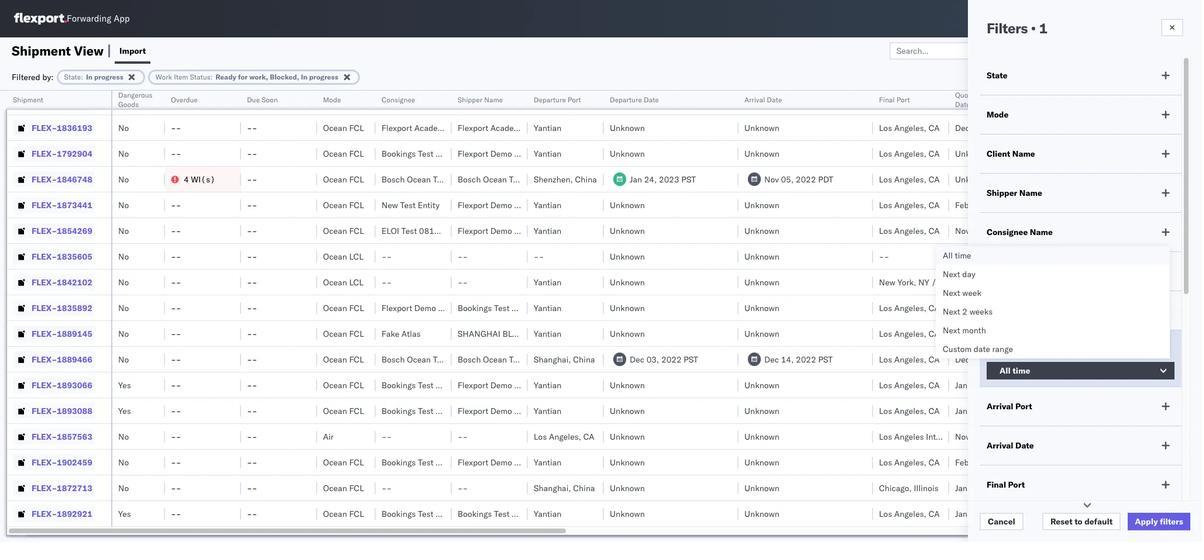 Task type: locate. For each thing, give the bounding box(es) containing it.
16,
[[970, 380, 982, 391], [970, 406, 982, 416], [972, 432, 984, 442], [970, 483, 982, 494]]

0 horizontal spatial time
[[955, 250, 971, 261]]

ocean fcl for flex-1893066
[[323, 380, 364, 391]]

delivery
[[1170, 97, 1199, 107], [1170, 174, 1199, 185], [1170, 200, 1199, 210], [1170, 226, 1199, 236], [1170, 303, 1199, 313], [1170, 354, 1199, 365], [1170, 380, 1199, 391], [1170, 406, 1199, 416], [1170, 509, 1199, 519]]

no right 1872713
[[118, 483, 129, 494]]

6 ocean fcl from the top
[[323, 226, 364, 236]]

2022
[[985, 97, 1006, 107], [987, 123, 1007, 133], [796, 174, 816, 185], [987, 226, 1007, 236], [987, 303, 1007, 313], [661, 354, 682, 365], [796, 354, 816, 365], [987, 354, 1007, 365], [987, 432, 1007, 442]]

3 yes from the top
[[118, 509, 131, 519]]

export
[[1125, 251, 1149, 262]]

8 delivery from the top
[[1170, 406, 1199, 416]]

1 vertical spatial pdt
[[818, 174, 833, 185]]

pst for flex-1893066
[[1007, 380, 1021, 391]]

11 ocean fcl from the top
[[323, 406, 364, 416]]

port
[[568, 95, 581, 104], [897, 95, 910, 104], [1029, 306, 1046, 316], [1015, 401, 1032, 412], [1008, 480, 1025, 490]]

jan 16, 2023 pst for flex-1893066
[[955, 380, 1021, 391]]

departure port inside button
[[534, 95, 581, 104]]

4 delivery from the top
[[1170, 226, 1199, 236]]

consignee name
[[987, 227, 1053, 238]]

flex-1889466
[[32, 354, 92, 365]]

no right 1835892
[[118, 303, 129, 313]]

los for flex-1795440
[[879, 97, 892, 107]]

jan 30, 2023 pst
[[955, 509, 1021, 519]]

demo
[[490, 148, 512, 159], [490, 200, 512, 210], [490, 226, 512, 236], [414, 303, 436, 313], [490, 380, 512, 391], [490, 406, 512, 416], [490, 457, 512, 468]]

shipper name up inc.
[[458, 95, 503, 104]]

1 horizontal spatial all
[[1000, 366, 1011, 376]]

final
[[879, 95, 895, 104], [987, 480, 1006, 490]]

5 delivery from the top
[[1170, 303, 1199, 313]]

1 horizontal spatial :
[[210, 72, 213, 81]]

1 in from the left
[[86, 72, 93, 81]]

1 ocean fcl from the top
[[323, 97, 364, 107]]

9 resize handle column header from the left
[[725, 91, 739, 543]]

7 destination from the top
[[1125, 380, 1168, 391]]

oct
[[955, 97, 968, 107]]

bosch ocean test down inc.
[[458, 174, 525, 185]]

0 horizontal spatial shipper name
[[458, 95, 503, 104]]

16, for flex-1857563
[[972, 432, 984, 442]]

1 destination delivery from the top
[[1125, 97, 1199, 107]]

feb left 27,
[[955, 200, 969, 210]]

0 vertical spatial time
[[955, 250, 971, 261]]

flex- down the flex-1889145 button
[[32, 354, 57, 365]]

1 vertical spatial departure port
[[987, 306, 1046, 316]]

flexport for 1893066
[[458, 380, 488, 391]]

time inside button
[[1013, 366, 1030, 376]]

yes for flex-1892921
[[118, 509, 131, 519]]

0 horizontal spatial academy
[[414, 123, 448, 133]]

next left day
[[943, 269, 960, 280]]

flex- up the flex-1889145 button
[[32, 303, 57, 313]]

2023 right 06,
[[986, 457, 1006, 468]]

pst for flex-1889145
[[1007, 329, 1021, 339]]

6 destination from the top
[[1125, 354, 1168, 365]]

flex- down by:
[[32, 97, 57, 107]]

pst right 14,
[[818, 354, 833, 365]]

13 flex- from the top
[[32, 406, 57, 416]]

ocean for 1842102
[[323, 277, 347, 288]]

dec left 14,
[[764, 354, 779, 365]]

hlxu80
[[1173, 174, 1202, 184]]

8 flex- from the top
[[32, 277, 57, 288]]

2 shanghai, from the top
[[534, 354, 571, 365]]

next for next 2 weeks
[[943, 307, 960, 317]]

11 flex- from the top
[[32, 354, 57, 365]]

china for oct
[[573, 97, 595, 107]]

9 yantian from the top
[[534, 406, 561, 416]]

16, down 09,
[[970, 380, 982, 391]]

1 vertical spatial lcl
[[349, 277, 364, 288]]

0 horizontal spatial final port
[[879, 95, 910, 104]]

2022 for 07,
[[987, 303, 1007, 313]]

no right the 1792904
[[118, 148, 129, 159]]

no right the 1873441
[[118, 200, 129, 210]]

2022 for 16,
[[987, 432, 1007, 442]]

next left 2
[[943, 307, 960, 317]]

resize handle column header for arrival date
[[859, 91, 873, 543]]

new up eloi
[[382, 200, 398, 210]]

ca for flex-1892921
[[929, 509, 940, 519]]

los for flex-1835892
[[879, 303, 892, 313]]

pst up client name on the top of page
[[1009, 123, 1024, 133]]

jan left 30, at the right of page
[[955, 509, 967, 519]]

0 vertical spatial shanghai,
[[534, 97, 571, 107]]

pst right the 03,
[[684, 354, 698, 365]]

import
[[119, 45, 146, 56]]

5 flex- from the top
[[32, 200, 57, 210]]

ocean for 1846748
[[323, 174, 347, 185]]

flex-1893066 button
[[13, 377, 95, 394]]

1 vertical spatial feb
[[955, 457, 969, 468]]

all time
[[943, 250, 971, 261], [1000, 366, 1030, 376]]

2022 right the 03,
[[661, 354, 682, 365]]

1 vertical spatial shipper name
[[987, 188, 1042, 198]]

0 horizontal spatial final
[[879, 95, 895, 104]]

Search Shipments (/) text field
[[978, 10, 1091, 28]]

los angeles, ca for 1795440
[[879, 97, 940, 107]]

7 no from the top
[[118, 251, 129, 262]]

flex-1889145 button
[[13, 326, 95, 342]]

0 vertical spatial 19,
[[972, 123, 985, 133]]

destination for flex-1846748
[[1125, 174, 1168, 185]]

2 destination from the top
[[1125, 174, 1168, 185]]

0 horizontal spatial :
[[81, 72, 83, 81]]

06,
[[971, 457, 984, 468]]

1 horizontal spatial final port
[[987, 480, 1025, 490]]

8 destination delivery from the top
[[1125, 406, 1199, 416]]

2 in from the left
[[301, 72, 307, 81]]

1 shanghai, from the top
[[534, 97, 571, 107]]

0 horizontal spatial departure date
[[610, 95, 659, 104]]

ceau7522281,
[[1049, 174, 1109, 184]]

4 no from the top
[[118, 174, 129, 185]]

13 resize handle column header from the left
[[1105, 91, 1119, 543]]

delivery for flex-1846748
[[1170, 174, 1199, 185]]

1 horizontal spatial new
[[879, 277, 895, 288]]

1 vertical spatial final port
[[987, 480, 1025, 490]]

ca for flex-1902459
[[929, 457, 940, 468]]

destination delivery for 1846748
[[1125, 174, 1199, 185]]

arrival date inside "button"
[[744, 95, 782, 104]]

yantian for flex-1836193
[[534, 123, 561, 133]]

0 vertical spatial shipper name
[[458, 95, 503, 104]]

081801
[[419, 226, 450, 236]]

0 vertical spatial jan 16, 2023 pst
[[955, 380, 1021, 391]]

date
[[644, 95, 659, 104], [767, 95, 782, 104], [955, 100, 970, 109], [1029, 345, 1047, 355], [1015, 441, 1034, 451]]

no right the 1889466
[[118, 354, 129, 365]]

16 flex- from the top
[[32, 483, 57, 494]]

6 resize handle column header from the left
[[438, 91, 452, 543]]

2022 up client
[[987, 123, 1007, 133]]

10 no from the top
[[118, 329, 129, 339]]

partner
[[1125, 95, 1148, 104]]

in right blocked, on the left top of page
[[301, 72, 307, 81]]

7 resize handle column header from the left
[[514, 91, 528, 543]]

3 shanghai, china from the top
[[534, 483, 595, 494]]

3 flex- from the top
[[32, 148, 57, 159]]

8 no from the top
[[118, 277, 129, 288]]

in down view
[[86, 72, 93, 81]]

status
[[190, 72, 210, 81]]

2 yes from the top
[[118, 406, 131, 416]]

11 no from the top
[[118, 354, 129, 365]]

1842102
[[57, 277, 92, 288]]

2022 up feb 06, 2023 pst
[[987, 432, 1007, 442]]

ocean
[[323, 97, 347, 107], [323, 123, 347, 133], [323, 148, 347, 159], [323, 174, 347, 185], [407, 174, 431, 185], [483, 174, 507, 185], [323, 200, 347, 210], [323, 226, 347, 236], [323, 251, 347, 262], [323, 277, 347, 288], [323, 303, 347, 313], [323, 329, 347, 339], [323, 354, 347, 365], [407, 354, 431, 365], [483, 354, 507, 365], [323, 380, 347, 391], [323, 406, 347, 416], [323, 457, 347, 468], [323, 483, 347, 494], [323, 509, 347, 519]]

1 horizontal spatial pdt
[[1008, 97, 1023, 107]]

3 yantian from the top
[[534, 200, 561, 210]]

fcl for flex-1872713
[[349, 483, 364, 494]]

flexport demo shipper co. for 1854269
[[458, 226, 557, 236]]

dec 09, 2022 pst
[[955, 354, 1024, 365]]

jan 16, 2023 pst up the jan 30, 2023 pst
[[955, 483, 1021, 494]]

bosch down (us)
[[458, 174, 481, 185]]

name inside button
[[484, 95, 503, 104]]

1 vertical spatial ocean lcl
[[323, 277, 364, 288]]

2022 right 14,
[[796, 354, 816, 365]]

shipment
[[12, 42, 71, 59], [13, 95, 43, 104]]

9 destination from the top
[[1125, 509, 1168, 519]]

demo for 1854269
[[490, 226, 512, 236]]

1 horizontal spatial in
[[301, 72, 307, 81]]

0 horizontal spatial pdt
[[818, 174, 833, 185]]

11 resize handle column header from the left
[[935, 91, 949, 543]]

yes right "1892921"
[[118, 509, 131, 519]]

flex-1846748 button
[[13, 171, 95, 188]]

flex- up flex-1889466 button
[[32, 329, 57, 339]]

1 vertical spatial jan 16, 2023 pst
[[955, 406, 1021, 416]]

ca for flex-1835892
[[929, 303, 940, 313]]

0 vertical spatial lcl
[[349, 251, 364, 262]]

list box containing all time
[[936, 246, 1170, 359]]

ltd.
[[549, 123, 563, 133]]

feb for feb 06, 2023 pst
[[955, 457, 969, 468]]

2 resize handle column header from the left
[[151, 91, 165, 543]]

Search... text field
[[889, 42, 1017, 59]]

2022 right the '21,'
[[985, 97, 1006, 107]]

2023 for flex-1893088
[[984, 406, 1005, 416]]

no for flex-1842102
[[118, 277, 129, 288]]

1 vertical spatial departure date
[[987, 345, 1047, 355]]

pst down vessel name
[[1007, 277, 1021, 288]]

1 resize handle column header from the left
[[97, 91, 111, 543]]

0 vertical spatial shipment
[[12, 42, 71, 59]]

pst right weeks
[[1009, 303, 1023, 313]]

destination for flex-1835892
[[1125, 303, 1168, 313]]

import button
[[115, 37, 151, 64]]

pst right 30, at the right of page
[[1007, 509, 1021, 519]]

co. for 1873441
[[545, 200, 557, 210]]

19, down the '21,'
[[972, 123, 985, 133]]

departure
[[534, 95, 566, 104], [610, 95, 642, 104], [987, 306, 1027, 316], [987, 345, 1027, 355]]

flex- for 1902459
[[32, 457, 57, 468]]

jan 16, 2023 pst down dec 09, 2022 pst
[[955, 380, 1021, 391]]

jan down custom
[[955, 380, 967, 391]]

fcl for flex-1873441
[[349, 200, 364, 210]]

month
[[962, 325, 986, 336]]

flex- for 1835605
[[32, 251, 57, 262]]

1 vertical spatial new
[[879, 277, 895, 288]]

4 destination delivery from the top
[[1125, 226, 1199, 236]]

pst right 24,
[[681, 174, 696, 185]]

2022 for 03,
[[661, 354, 682, 365]]

flex-1835605 button
[[13, 248, 95, 265]]

9 no from the top
[[118, 303, 129, 313]]

2023 right 27,
[[986, 200, 1006, 210]]

flex- up the flex-1854269 button
[[32, 200, 57, 210]]

dec left 09,
[[955, 354, 970, 365]]

0 horizontal spatial in
[[86, 72, 93, 81]]

4 yantian from the top
[[534, 226, 561, 236]]

flex-1854269 button
[[13, 223, 95, 239]]

pst for flex-1836193
[[1009, 123, 1024, 133]]

1 vertical spatial all time
[[1000, 366, 1030, 376]]

ocean fcl for flex-1889466
[[323, 354, 364, 365]]

1857563
[[57, 432, 92, 442]]

los for flex-1857563
[[879, 432, 892, 442]]

services
[[1150, 95, 1177, 104]]

no right 1846748
[[118, 174, 129, 185]]

9 destination delivery from the top
[[1125, 509, 1199, 519]]

1 vertical spatial shanghai, china
[[534, 354, 595, 365]]

no right 1902459
[[118, 457, 129, 468]]

shipper name up feb 27, 2023 pst
[[987, 188, 1042, 198]]

5 no from the top
[[118, 200, 129, 210]]

2023 down feb 06, 2023 pst
[[984, 483, 1005, 494]]

flexport demo shipper co. for 1792904
[[458, 148, 557, 159]]

pst up consignee name
[[1008, 200, 1023, 210]]

entity
[[418, 200, 440, 210]]

2 vertical spatial jan 16, 2023 pst
[[955, 483, 1021, 494]]

11 fcl from the top
[[349, 406, 364, 416]]

2 : from the left
[[210, 72, 213, 81]]

1 horizontal spatial time
[[1013, 366, 1030, 376]]

yes for flex-1893088
[[118, 406, 131, 416]]

2 ocean lcl from the top
[[323, 277, 364, 288]]

departure port up ltd. at the left of page
[[534, 95, 581, 104]]

1 horizontal spatial shipper name
[[987, 188, 1042, 198]]

destination delivery for 1795440
[[1125, 97, 1199, 107]]

16, up airport
[[970, 406, 982, 416]]

2 progress from the left
[[309, 72, 338, 81]]

0 horizontal spatial arrival date
[[744, 95, 782, 104]]

msmu7042848
[[1049, 97, 1110, 107]]

ocean for 1892921
[[323, 509, 347, 519]]

shanghai, down co.,
[[534, 354, 571, 365]]

0 vertical spatial yes
[[118, 380, 131, 391]]

6 flex- from the top
[[32, 226, 57, 236]]

9 fcl from the top
[[349, 354, 364, 365]]

dec for dec 03, 2022 pst
[[630, 354, 644, 365]]

1 horizontal spatial departure date
[[987, 345, 1047, 355]]

co. for 1792904
[[545, 148, 557, 159]]

1 delivery from the top
[[1170, 97, 1199, 107]]

new left york,
[[879, 277, 895, 288]]

2 academy from the left
[[490, 123, 524, 133]]

0 horizontal spatial progress
[[94, 72, 123, 81]]

all down dec 09, 2022 pst
[[1000, 366, 1011, 376]]

0 horizontal spatial new
[[382, 200, 398, 210]]

2023 for flex-1889145
[[984, 329, 1005, 339]]

2022 for 19,
[[987, 123, 1007, 133]]

client name
[[987, 149, 1035, 159]]

flex- up flex-1892921 button on the left
[[32, 483, 57, 494]]

0 vertical spatial final
[[879, 95, 895, 104]]

jan 16, 2023 pst up airport
[[955, 406, 1021, 416]]

pst up cancel button
[[1007, 483, 1021, 494]]

9 ocean fcl from the top
[[323, 354, 364, 365]]

2022 for 28,
[[987, 226, 1007, 236]]

16, up 06,
[[972, 432, 984, 442]]

5 resize handle column header from the left
[[362, 91, 376, 543]]

: left ready
[[210, 72, 213, 81]]

3 destination from the top
[[1125, 200, 1168, 210]]

19, up the week
[[970, 277, 982, 288]]

ocean fcl
[[323, 97, 364, 107], [323, 123, 364, 133], [323, 148, 364, 159], [323, 174, 364, 185], [323, 200, 364, 210], [323, 226, 364, 236], [323, 303, 364, 313], [323, 329, 364, 339], [323, 354, 364, 365], [323, 380, 364, 391], [323, 406, 364, 416], [323, 457, 364, 468], [323, 483, 364, 494], [323, 509, 364, 519]]

all time inside button
[[1000, 366, 1030, 376]]

flex-1873441 button
[[13, 197, 95, 213]]

flex-
[[32, 97, 57, 107], [32, 123, 57, 133], [32, 148, 57, 159], [32, 174, 57, 185], [32, 200, 57, 210], [32, 226, 57, 236], [32, 251, 57, 262], [32, 277, 57, 288], [32, 303, 57, 313], [32, 329, 57, 339], [32, 354, 57, 365], [32, 380, 57, 391], [32, 406, 57, 416], [32, 432, 57, 442], [32, 457, 57, 468], [32, 483, 57, 494], [32, 509, 57, 519]]

state
[[987, 70, 1008, 81], [64, 72, 81, 81]]

2 shanghai, china from the top
[[534, 354, 595, 365]]

fake atlas
[[382, 329, 421, 339]]

1 vertical spatial shanghai,
[[534, 354, 571, 365]]

8 resize handle column header from the left
[[590, 91, 604, 543]]

los angeles, ca
[[879, 97, 940, 107], [879, 123, 940, 133], [879, 148, 940, 159], [879, 174, 940, 185], [879, 200, 940, 210], [879, 226, 940, 236], [879, 303, 940, 313], [879, 329, 940, 339], [879, 354, 940, 365], [879, 380, 940, 391], [879, 406, 940, 416], [534, 432, 594, 442], [879, 457, 940, 468], [879, 509, 940, 519]]

1 yantian from the top
[[534, 123, 561, 133]]

09,
[[972, 354, 985, 365]]

1 vertical spatial shipment
[[13, 95, 43, 104]]

destination for flex-1892921
[[1125, 509, 1168, 519]]

10 yantian from the top
[[534, 457, 561, 468]]

ocean for 1889145
[[323, 329, 347, 339]]

destination for flex-1889466
[[1125, 354, 1168, 365]]

time up next day
[[955, 250, 971, 261]]

2 vertical spatial arrival
[[987, 441, 1013, 451]]

flexport academy (sz) ltd.
[[458, 123, 563, 133]]

flex- up flex-1846748 button
[[32, 148, 57, 159]]

export customs
[[1125, 251, 1183, 262]]

shipment inside button
[[13, 95, 43, 104]]

1 fcl from the top
[[349, 97, 364, 107]]

1 horizontal spatial all time
[[1000, 366, 1030, 376]]

delivery for flex-1893066
[[1170, 380, 1199, 391]]

nov down next week
[[955, 303, 970, 313]]

4 fcl from the top
[[349, 174, 364, 185]]

2 vertical spatial shanghai,
[[534, 483, 571, 494]]

angeles, for flex-1902459
[[894, 457, 926, 468]]

2 vertical spatial shanghai, china
[[534, 483, 595, 494]]

time inside list box
[[955, 250, 971, 261]]

academy right inc.
[[490, 123, 524, 133]]

shipper name inside button
[[458, 95, 503, 104]]

nov left 28,
[[955, 226, 970, 236]]

ocean for 1873441
[[323, 200, 347, 210]]

12 resize handle column header from the left
[[1029, 91, 1043, 543]]

1 horizontal spatial state
[[987, 70, 1008, 81]]

dec left the 03,
[[630, 354, 644, 365]]

0 vertical spatial arrival
[[744, 95, 765, 104]]

1 vertical spatial 19,
[[970, 277, 982, 288]]

flex- down the flex-1893066 button
[[32, 406, 57, 416]]

pst up range
[[1007, 329, 1021, 339]]

flex- inside button
[[32, 380, 57, 391]]

time
[[955, 250, 971, 261], [1013, 366, 1030, 376]]

8 fcl from the top
[[349, 329, 364, 339]]

: up 1795440
[[81, 72, 83, 81]]

2022 right 09,
[[987, 354, 1007, 365]]

demo for 1873441
[[490, 200, 512, 210]]

no right 1854269
[[118, 226, 129, 236]]

fcl for flex-1893066
[[349, 380, 364, 391]]

1 vertical spatial yes
[[118, 406, 131, 416]]

custom date range
[[943, 344, 1013, 355]]

state right by:
[[64, 72, 81, 81]]

0 vertical spatial shanghai, china
[[534, 97, 595, 107]]

1 horizontal spatial arrival date
[[987, 441, 1034, 451]]

2022 for 05,
[[796, 174, 816, 185]]

0 vertical spatial departure port
[[534, 95, 581, 104]]

dangerous goods button
[[112, 88, 161, 109]]

13 no from the top
[[118, 457, 129, 468]]

27,
[[971, 200, 984, 210]]

4 destination from the top
[[1125, 226, 1168, 236]]

6 delivery from the top
[[1170, 354, 1199, 365]]

resize handle column header
[[97, 91, 111, 543], [151, 91, 165, 543], [227, 91, 241, 543], [303, 91, 317, 543], [362, 91, 376, 543], [438, 91, 452, 543], [514, 91, 528, 543], [590, 91, 604, 543], [725, 91, 739, 543], [859, 91, 873, 543], [935, 91, 949, 543], [1029, 91, 1043, 543], [1105, 91, 1119, 543], [1181, 91, 1195, 543]]

1 vertical spatial mode
[[987, 109, 1009, 120]]

0 vertical spatial ocean lcl
[[323, 251, 364, 262]]

0 horizontal spatial state
[[64, 72, 81, 81]]

5 fcl from the top
[[349, 200, 364, 210]]

jan up international
[[955, 406, 967, 416]]

resize handle column header for consignee
[[438, 91, 452, 543]]

bookings test consignee for flex-1893088
[[382, 406, 475, 416]]

resize handle column header for departure date
[[725, 91, 739, 543]]

apply
[[1135, 517, 1158, 527]]

china
[[573, 97, 595, 107], [575, 174, 597, 185], [573, 354, 595, 365], [573, 483, 595, 494], [543, 509, 564, 519]]

bookings for flex-1792904
[[382, 148, 416, 159]]

pst down feb 27, 2023 pst
[[1009, 226, 1023, 236]]

reset to default
[[1050, 517, 1113, 527]]

co. for 1854269
[[545, 226, 557, 236]]

flex-1842102 button
[[13, 274, 95, 291]]

0 vertical spatial final port
[[879, 95, 910, 104]]

2 no from the top
[[118, 123, 129, 133]]

1 horizontal spatial academy
[[490, 123, 524, 133]]

fcl for flex-1836193
[[349, 123, 364, 133]]

flex-1846748
[[32, 174, 92, 185]]

destination for flex-1873441
[[1125, 200, 1168, 210]]

arrival inside arrival date "button"
[[744, 95, 765, 104]]

1 vertical spatial all
[[1000, 366, 1011, 376]]

jan for flex-1893066
[[955, 380, 967, 391]]

list box
[[936, 246, 1170, 359]]

nov 28, 2022 pst
[[955, 226, 1023, 236]]

1 destination from the top
[[1125, 97, 1168, 107]]

2 next from the top
[[943, 288, 960, 298]]

0 horizontal spatial departure port
[[534, 95, 581, 104]]

4 next from the top
[[943, 325, 960, 336]]

1 no from the top
[[118, 97, 129, 107]]

next up custom
[[943, 325, 960, 336]]

12 no from the top
[[118, 432, 129, 442]]

2022 right 05,
[[796, 174, 816, 185]]

6 yantian from the top
[[534, 303, 561, 313]]

1 ocean lcl from the top
[[323, 251, 364, 262]]

ocean fcl for flex-1835892
[[323, 303, 364, 313]]

3 fcl from the top
[[349, 148, 364, 159]]

ocean lcl
[[323, 251, 364, 262], [323, 277, 364, 288]]

flex- for 1892921
[[32, 509, 57, 519]]

2 delivery from the top
[[1170, 174, 1199, 185]]

state up the delivery
[[987, 70, 1008, 81]]

2 destination delivery from the top
[[1125, 174, 1199, 185]]

0 vertical spatial pdt
[[1008, 97, 1023, 107]]

los for flex-1889466
[[879, 354, 892, 365]]

progress up mode button
[[309, 72, 338, 81]]

newark,
[[939, 277, 969, 288]]

2022 right 28,
[[987, 226, 1007, 236]]

flexport demo shipper co. for 1893088
[[458, 406, 557, 416]]

6 no from the top
[[118, 226, 129, 236]]

shipper for flex-1792904
[[514, 148, 543, 159]]

2023 up "nov 16, 2022 pst"
[[984, 406, 1005, 416]]

no for flex-1835892
[[118, 303, 129, 313]]

5 ocean fcl from the top
[[323, 200, 364, 210]]

14,
[[781, 354, 794, 365]]

nov left 05,
[[764, 174, 779, 185]]

10 resize handle column header from the left
[[859, 91, 873, 543]]

flex- for 1835892
[[32, 303, 57, 313]]

pst right date
[[1009, 354, 1024, 365]]

0 vertical spatial new
[[382, 200, 398, 210]]

0 vertical spatial arrival date
[[744, 95, 782, 104]]

0 vertical spatial feb
[[955, 200, 969, 210]]

pst for flex-1889466
[[1009, 354, 1024, 365]]

no down state : in progress
[[118, 97, 129, 107]]

flexport for 1792904
[[458, 148, 488, 159]]

dec 14, 2022 pst
[[764, 354, 833, 365]]

flex-1857563
[[32, 432, 92, 442]]

shanghai, up bookings test shipper china
[[534, 483, 571, 494]]

flex- up the flex-1842102 button
[[32, 251, 57, 262]]

2023 up arrival port
[[984, 380, 1005, 391]]

yes right the '1893066'
[[118, 380, 131, 391]]

shanghai, up ltd. at the left of page
[[534, 97, 571, 107]]

10 flex- from the top
[[32, 329, 57, 339]]

delivery for flex-1835892
[[1170, 303, 1199, 313]]

no right 1889145
[[118, 329, 129, 339]]

no right 1835605
[[118, 251, 129, 262]]

shanghai,
[[534, 97, 571, 107], [534, 354, 571, 365], [534, 483, 571, 494]]

16, up 30, at the right of page
[[970, 483, 982, 494]]

1 feb from the top
[[955, 200, 969, 210]]

2023
[[659, 174, 679, 185], [986, 200, 1006, 210], [984, 277, 1005, 288], [984, 329, 1005, 339], [984, 380, 1005, 391], [984, 406, 1005, 416], [986, 457, 1006, 468], [984, 483, 1005, 494], [984, 509, 1005, 519]]

flex- down flex-1889466 button
[[32, 380, 57, 391]]

1854269
[[57, 226, 92, 236]]

3 delivery from the top
[[1170, 200, 1199, 210]]

resize handle column header for mode
[[362, 91, 376, 543]]

co.
[[545, 148, 557, 159], [545, 200, 557, 210], [545, 226, 557, 236], [469, 303, 481, 313], [545, 380, 557, 391], [545, 406, 557, 416], [545, 457, 557, 468]]

8 yantian from the top
[[534, 380, 561, 391]]

dec
[[955, 123, 970, 133], [630, 354, 644, 365], [764, 354, 779, 365], [955, 354, 970, 365]]

flex- down 'flex-1872713' button
[[32, 509, 57, 519]]

4 flex- from the top
[[32, 174, 57, 185]]

0 horizontal spatial mode
[[323, 95, 341, 104]]

2 lcl from the top
[[349, 277, 364, 288]]

0 horizontal spatial all time
[[943, 250, 971, 261]]

forwarding
[[67, 13, 111, 24]]

1 horizontal spatial progress
[[309, 72, 338, 81]]

flex- down flex-1795440 button
[[32, 123, 57, 133]]

14 ocean fcl from the top
[[323, 509, 364, 519]]

filters • 1
[[987, 19, 1048, 37]]

ocean for 1795440
[[323, 97, 347, 107]]

0 vertical spatial departure date
[[610, 95, 659, 104]]

2 ocean fcl from the top
[[323, 123, 364, 133]]

container numbers
[[1049, 91, 1080, 109]]

8 ocean fcl from the top
[[323, 329, 364, 339]]

1 vertical spatial time
[[1013, 366, 1030, 376]]

0 horizontal spatial all
[[943, 250, 953, 261]]

time for all time button
[[1013, 366, 1030, 376]]

bookings for flex-1892921
[[382, 509, 416, 519]]

1 vertical spatial final
[[987, 480, 1006, 490]]

10 fcl from the top
[[349, 380, 364, 391]]

2 vertical spatial yes
[[118, 509, 131, 519]]

academy for (us)
[[414, 123, 448, 133]]

fcl
[[349, 97, 364, 107], [349, 123, 364, 133], [349, 148, 364, 159], [349, 174, 364, 185], [349, 200, 364, 210], [349, 226, 364, 236], [349, 303, 364, 313], [349, 329, 364, 339], [349, 354, 364, 365], [349, 380, 364, 391], [349, 406, 364, 416], [349, 457, 364, 468], [349, 483, 364, 494], [349, 509, 364, 519]]

academy left (us)
[[414, 123, 448, 133]]

3 next from the top
[[943, 307, 960, 317]]

3 no from the top
[[118, 148, 129, 159]]

1 academy from the left
[[414, 123, 448, 133]]

0 vertical spatial mode
[[323, 95, 341, 104]]

bosch
[[382, 174, 405, 185], [458, 174, 481, 185], [382, 354, 405, 365], [458, 354, 481, 365]]

6 destination delivery from the top
[[1125, 354, 1199, 365]]

11 yantian from the top
[[534, 509, 561, 519]]

14 fcl from the top
[[349, 509, 364, 519]]

co. for 1893088
[[545, 406, 557, 416]]

no
[[118, 97, 129, 107], [118, 123, 129, 133], [118, 148, 129, 159], [118, 174, 129, 185], [118, 200, 129, 210], [118, 226, 129, 236], [118, 251, 129, 262], [118, 277, 129, 288], [118, 303, 129, 313], [118, 329, 129, 339], [118, 354, 129, 365], [118, 432, 129, 442], [118, 457, 129, 468], [118, 483, 129, 494]]

3 shanghai, from the top
[[534, 483, 571, 494]]



Task type: vqa. For each thing, say whether or not it's contained in the screenshot.
ARRIVAL to the bottom
yes



Task type: describe. For each thing, give the bounding box(es) containing it.
no for flex-1792904
[[118, 148, 129, 159]]

24,
[[644, 174, 657, 185]]

flex- for 1889145
[[32, 329, 57, 339]]

los for flex-1893066
[[879, 380, 892, 391]]

resize handle column header for departure port
[[590, 91, 604, 543]]

bookings test consignee for flex-1893066
[[382, 380, 475, 391]]

co. for 1902459
[[545, 457, 557, 468]]

all inside all time button
[[1000, 366, 1011, 376]]

ocean for 1893088
[[323, 406, 347, 416]]

date inside "button"
[[767, 95, 782, 104]]

4 resize handle column header from the left
[[303, 91, 317, 543]]

fake
[[382, 329, 399, 339]]

delivery
[[980, 91, 1006, 99]]

ca for flex-1792904
[[929, 148, 940, 159]]

fcl for flex-1889466
[[349, 354, 364, 365]]

angeles, for flex-1846748
[[894, 174, 926, 185]]

flexport. image
[[14, 13, 67, 25]]

container
[[1049, 91, 1080, 99]]

new york, ny / newark, nj
[[879, 277, 981, 288]]

ca for flex-1889145
[[929, 329, 940, 339]]

los angeles, ca for 1889145
[[879, 329, 940, 339]]

3 resize handle column header from the left
[[227, 91, 241, 543]]

destination for flex-1795440
[[1125, 97, 1168, 107]]

2023 right 24,
[[659, 174, 679, 185]]

1 progress from the left
[[94, 72, 123, 81]]

shanghai, for dec 09, 2022 pst
[[534, 354, 571, 365]]

pst for flex-1873441
[[1008, 200, 1023, 210]]

jan 16, 2023 pst for flex-1872713
[[955, 483, 1021, 494]]

jan for flex-1872713
[[955, 483, 967, 494]]

custom
[[943, 344, 972, 355]]

vessel name
[[987, 266, 1037, 277]]

16, for flex-1872713
[[970, 483, 982, 494]]

16, for flex-1893088
[[970, 406, 982, 416]]

bosch ocean test down "atlas"
[[382, 354, 448, 365]]

shenzhen,
[[534, 174, 573, 185]]

ocean for 1836193
[[323, 123, 347, 133]]

ca for flex-1854269
[[929, 226, 940, 236]]

1 : from the left
[[81, 72, 83, 81]]

03,
[[646, 354, 659, 365]]

to
[[1075, 517, 1083, 527]]

flex- for 1792904
[[32, 148, 57, 159]]

eloi
[[382, 226, 399, 236]]

nov for nov 16, 2022 pst
[[955, 432, 970, 442]]

flex-1842102
[[32, 277, 92, 288]]

flexport for 1902459
[[458, 457, 488, 468]]

departure date button
[[604, 93, 727, 105]]

flex-1835892 button
[[13, 300, 95, 316]]

1836193
[[57, 123, 92, 133]]

day
[[962, 269, 976, 280]]

next day
[[943, 269, 976, 280]]

bosch up new test entity
[[382, 174, 405, 185]]

final port inside button
[[879, 95, 910, 104]]

ny
[[918, 277, 929, 288]]

los for flex-1892921
[[879, 509, 892, 519]]

item
[[174, 72, 188, 81]]

shanghai, for jan 16, 2023 pst
[[534, 483, 571, 494]]

los for flex-1902459
[[879, 457, 892, 468]]

bookings test shipper china
[[458, 509, 564, 519]]

flex- for 1872713
[[32, 483, 57, 494]]

dec 19, 2022 pst
[[955, 123, 1024, 133]]

os
[[1169, 14, 1180, 23]]

2023 for flex-1902459
[[986, 457, 1006, 468]]

cancel
[[988, 517, 1015, 527]]

flex- for 1889466
[[32, 354, 57, 365]]

flex-1893088
[[32, 406, 92, 416]]

partner services
[[1125, 95, 1177, 104]]

los angeles, ca for 1893088
[[879, 406, 940, 416]]

dec for dec 09, 2022 pst
[[955, 354, 970, 365]]

state for state : in progress
[[64, 72, 81, 81]]

no for flex-1902459
[[118, 457, 129, 468]]

1835892
[[57, 303, 92, 313]]

due
[[247, 95, 260, 104]]

no for flex-1836193
[[118, 123, 129, 133]]

jan left 24,
[[630, 174, 642, 185]]

ocean fcl for flex-1846748
[[323, 174, 364, 185]]

ocean fcl for flex-1795440
[[323, 97, 364, 107]]

air
[[323, 432, 334, 442]]

shipper for flex-1893066
[[514, 380, 543, 391]]

work,
[[249, 72, 268, 81]]

1 horizontal spatial mode
[[987, 109, 1009, 120]]

weeks
[[970, 307, 993, 317]]

1792904
[[57, 148, 92, 159]]

(us)
[[451, 123, 472, 133]]

(sz)
[[527, 123, 546, 133]]

date inside quoted delivery date
[[955, 100, 970, 109]]

ocean fcl for flex-1902459
[[323, 457, 364, 468]]

los angeles, ca for 1836193
[[879, 123, 940, 133]]

hlxu6269489,
[[1111, 174, 1171, 184]]

1889466
[[57, 354, 92, 365]]

all time button
[[987, 362, 1175, 380]]

nov for nov 05, 2022 pdt
[[764, 174, 779, 185]]

bosch ocean test down shanghai
[[458, 354, 525, 365]]

flex- for 1836193
[[32, 123, 57, 133]]

yantian for flex-1842102
[[534, 277, 561, 288]]

2023 for flex-1893066
[[984, 380, 1005, 391]]

flex-1889466 button
[[13, 351, 95, 368]]

resize handle column header for dangerous goods
[[151, 91, 165, 543]]

forwarding app link
[[14, 13, 130, 25]]

angeles, for flex-1889466
[[894, 354, 926, 365]]

1 horizontal spatial departure port
[[987, 306, 1046, 316]]

1835605
[[57, 251, 92, 262]]

state for state
[[987, 70, 1008, 81]]

flex- for 1854269
[[32, 226, 57, 236]]

apply filters button
[[1128, 513, 1190, 531]]

1 vertical spatial arrival date
[[987, 441, 1034, 451]]

0 vertical spatial all
[[943, 250, 953, 261]]

flex-1873441
[[32, 200, 92, 210]]

ocean lcl for yantian
[[323, 277, 364, 288]]

flex-1857563 button
[[13, 429, 95, 445]]

goods
[[118, 100, 139, 109]]

eloi test 081801
[[382, 226, 450, 236]]

mode button
[[317, 93, 364, 105]]

next for next month
[[943, 325, 960, 336]]

consignee inside button
[[382, 95, 415, 104]]

china for dec
[[573, 354, 595, 365]]

reset
[[1050, 517, 1073, 527]]

dec 03, 2022 pst
[[630, 354, 698, 365]]

los for flex-1873441
[[879, 200, 892, 210]]

no for flex-1835605
[[118, 251, 129, 262]]

bookings for flex-1893088
[[382, 406, 416, 416]]

mode inside button
[[323, 95, 341, 104]]

yantian for flex-1902459
[[534, 457, 561, 468]]

resize handle column header for shipper name
[[514, 91, 528, 543]]

destination delivery for 1854269
[[1125, 226, 1199, 236]]

fcl for flex-1835892
[[349, 303, 364, 313]]

jan 19, 2023 pst
[[955, 277, 1021, 288]]

los angeles, ca for 1854269
[[879, 226, 940, 236]]

consignee button
[[376, 93, 440, 105]]

filtered by:
[[12, 72, 54, 82]]

destination delivery for 1835892
[[1125, 303, 1199, 313]]

no for flex-1846748
[[118, 174, 129, 185]]

bosch down shanghai
[[458, 354, 481, 365]]

ltd
[[566, 329, 580, 339]]

pdt for nov 05, 2022 pdt
[[818, 174, 833, 185]]

yantian for flex-1873441
[[534, 200, 561, 210]]

airport
[[976, 432, 1002, 442]]

shipper for flex-1902459
[[514, 457, 543, 468]]

next 2 weeks
[[943, 307, 993, 317]]

chicago, illinois
[[879, 483, 939, 494]]

illinois
[[914, 483, 939, 494]]

name up vessel name
[[1030, 227, 1053, 238]]

resize handle column header for container numbers
[[1105, 91, 1119, 543]]

chicago,
[[879, 483, 912, 494]]

07,
[[972, 303, 984, 313]]

4 wi(s)
[[184, 174, 215, 185]]

flexport demo shipper co. for 1902459
[[458, 457, 557, 468]]

0 vertical spatial all time
[[943, 250, 971, 261]]

co.,
[[547, 329, 563, 339]]

•
[[1031, 19, 1036, 37]]

flex- for 1842102
[[32, 277, 57, 288]]

name right client
[[1012, 149, 1035, 159]]

fcl for flex-1893088
[[349, 406, 364, 416]]

shipper inside button
[[458, 95, 482, 104]]

flex-1892921 button
[[13, 506, 95, 522]]

lcl for yantian
[[349, 277, 364, 288]]

flex-1795440 button
[[13, 94, 95, 110]]

name right vessel
[[1014, 266, 1037, 277]]

/
[[931, 277, 937, 288]]

nov 07, 2022 pst
[[955, 303, 1023, 313]]

05,
[[781, 174, 794, 185]]

destination for flex-1893088
[[1125, 406, 1168, 416]]

angeles, for flex-1835892
[[894, 303, 926, 313]]

ocean fcl for flex-1792904
[[323, 148, 364, 159]]

final inside button
[[879, 95, 895, 104]]

yantian for flex-1854269
[[534, 226, 561, 236]]

range
[[992, 344, 1013, 355]]

departure date inside departure date button
[[610, 95, 659, 104]]

angeles
[[894, 432, 924, 442]]

bosch ocean test up new test entity
[[382, 174, 448, 185]]

new test entity
[[382, 200, 440, 210]]

angeles, for flex-1889145
[[894, 329, 926, 339]]

flex-1795440
[[32, 97, 92, 107]]

no for flex-1889145
[[118, 329, 129, 339]]

1 horizontal spatial final
[[987, 480, 1006, 490]]

flexport academy (us) inc.
[[382, 123, 488, 133]]

arrival date button
[[739, 93, 861, 105]]

destination delivery for 1893066
[[1125, 380, 1199, 391]]

name up consignee name
[[1019, 188, 1042, 198]]

destination delivery for 1873441
[[1125, 200, 1199, 210]]

dangerous goods
[[118, 91, 153, 109]]

flexport for 1836193
[[458, 123, 488, 133]]

shipper for flex-1854269
[[514, 226, 543, 236]]

1893088
[[57, 406, 92, 416]]

flex-1792904 button
[[13, 145, 95, 162]]

flex-1902459 button
[[13, 454, 95, 471]]

flex- for 1846748
[[32, 174, 57, 185]]

dangerous
[[118, 91, 153, 99]]

shipper for flex-1892921
[[512, 509, 541, 519]]

flex-1893088 button
[[13, 403, 95, 419]]

bookings for flex-1902459
[[382, 457, 416, 468]]

destination for flex-1854269
[[1125, 226, 1168, 236]]

los angeles, ca for 1902459
[[879, 457, 940, 468]]

filters
[[987, 19, 1028, 37]]

forwarding app
[[67, 13, 130, 24]]

14 resize handle column header from the left
[[1181, 91, 1195, 543]]

1 vertical spatial arrival
[[987, 401, 1013, 412]]

work
[[156, 72, 172, 81]]

shipment view
[[12, 42, 104, 59]]

jan for flex-1892921
[[955, 509, 967, 519]]

bosch down fake
[[382, 354, 405, 365]]

for
[[238, 72, 248, 81]]

flexport demo shipper co. for 1873441
[[458, 200, 557, 210]]

ready
[[216, 72, 236, 81]]

pst for flex-1892921
[[1007, 509, 1021, 519]]

quoted delivery date
[[955, 91, 1006, 109]]

international
[[926, 432, 974, 442]]

delivery for flex-1889466
[[1170, 354, 1199, 365]]

los angeles, ca for 1889466
[[879, 354, 940, 365]]

by:
[[42, 72, 54, 82]]

shipment button
[[7, 93, 99, 105]]



